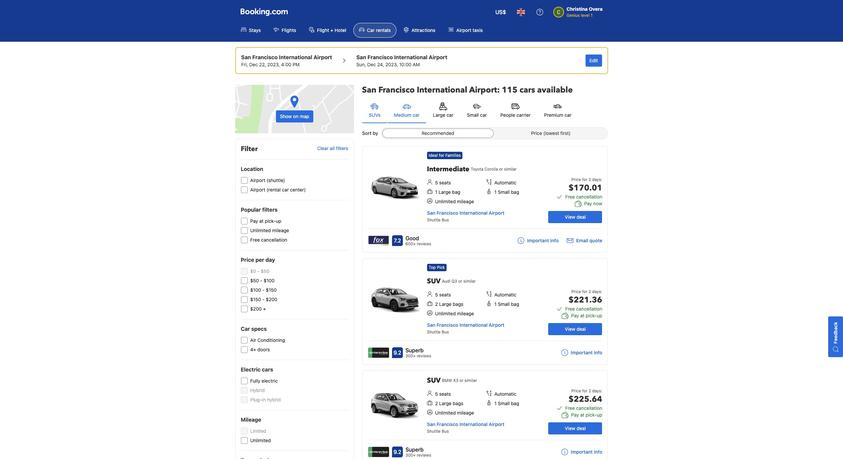 Task type: locate. For each thing, give the bounding box(es) containing it.
3 seats from the top
[[440, 391, 451, 397]]

2 300+ from the top
[[406, 453, 416, 458]]

0 vertical spatial cars
[[520, 85, 536, 96]]

2 view deal button from the top
[[549, 323, 603, 335]]

0 vertical spatial 2 large bags
[[435, 301, 464, 307]]

$170.01
[[569, 183, 603, 194]]

car left specs
[[241, 326, 250, 332]]

2 vertical spatial info
[[594, 449, 603, 455]]

2 for $170.01
[[589, 177, 591, 182]]

5 seats for $170.01
[[435, 180, 451, 186]]

toyota
[[471, 167, 484, 172]]

0 vertical spatial san francisco international airport shuttle bus
[[427, 210, 505, 223]]

0 horizontal spatial filters
[[262, 207, 278, 213]]

or right the corolla
[[499, 167, 503, 172]]

0 horizontal spatial +
[[263, 306, 266, 312]]

9.2
[[394, 350, 402, 356], [394, 449, 402, 455]]

pay at pick-up down $225.64
[[572, 412, 603, 418]]

0 vertical spatial supplied by rc - enterprise image
[[368, 348, 389, 358]]

feedback
[[833, 322, 839, 344]]

by
[[373, 130, 378, 136]]

0 vertical spatial important info button
[[518, 237, 559, 244]]

1 vertical spatial pick-
[[586, 313, 597, 319]]

price inside price for 2 days: $221.36
[[572, 289, 581, 294]]

car right premium at the right of page
[[565, 112, 572, 118]]

- down "$100 - $150"
[[262, 297, 265, 302]]

2 vertical spatial san francisco international airport button
[[427, 422, 505, 427]]

1 superb from the top
[[406, 348, 424, 354]]

or
[[499, 167, 503, 172], [459, 279, 463, 284], [460, 378, 464, 383]]

san francisco international airport button
[[427, 210, 505, 216], [427, 322, 505, 328], [427, 422, 505, 427]]

1 vertical spatial 300+
[[406, 453, 416, 458]]

car up recommended
[[447, 112, 454, 118]]

3 view deal from the top
[[565, 426, 586, 431]]

2 vertical spatial automatic
[[495, 391, 517, 397]]

cancellation down $221.36
[[577, 306, 603, 312]]

$150 up $150 - $200
[[266, 287, 277, 293]]

$50
[[261, 268, 270, 274], [250, 278, 259, 284]]

price left "(lowest"
[[531, 130, 542, 136]]

1 300+ from the top
[[406, 354, 416, 359]]

similar for $170.01
[[504, 167, 517, 172]]

2 vertical spatial 5
[[435, 391, 438, 397]]

- for $0
[[257, 268, 260, 274]]

2 customer rating 9.2 superb element from the top
[[406, 446, 431, 454]]

- down $0 - $50
[[260, 278, 263, 284]]

suv left bmw
[[427, 376, 441, 385]]

superb 300+ reviews for customer rating 9.2 superb element associated with 1st "supplied by rc - enterprise" image from the bottom of the page
[[406, 447, 431, 458]]

1 horizontal spatial 2023,
[[386, 62, 398, 67]]

2 vertical spatial product card group
[[362, 370, 608, 459]]

+ inside skip to main content element
[[331, 27, 334, 33]]

1 dec from the left
[[249, 62, 258, 67]]

days: up $225.64
[[593, 389, 603, 394]]

plug-
[[250, 397, 262, 403]]

free for $225.64
[[566, 405, 575, 411]]

2 automatic from the top
[[495, 292, 517, 298]]

car for premium car
[[565, 112, 572, 118]]

dec inside san francisco international airport fri, dec 22, 2023, 4:00 pm
[[249, 62, 258, 67]]

2 suv from the top
[[427, 376, 441, 385]]

2 vertical spatial important
[[571, 449, 593, 455]]

1 vertical spatial san francisco international airport button
[[427, 322, 505, 328]]

$200
[[266, 297, 278, 302], [250, 306, 262, 312]]

days: up $170.01
[[593, 177, 603, 182]]

for inside price for 2 days: $221.36
[[583, 289, 588, 294]]

2 up $170.01
[[589, 177, 591, 182]]

2 vertical spatial or
[[460, 378, 464, 383]]

2 vertical spatial important info button
[[562, 449, 603, 456]]

cars
[[520, 85, 536, 96], [262, 367, 273, 373]]

2 vertical spatial important info
[[571, 449, 603, 455]]

shuttle for $170.01
[[427, 218, 441, 223]]

superb for 1st "supplied by rc - enterprise" image
[[406, 348, 424, 354]]

flights
[[282, 27, 296, 33]]

large car
[[433, 112, 454, 118]]

automatic for $221.36
[[495, 292, 517, 298]]

0 horizontal spatial $150
[[250, 297, 261, 302]]

1 superb 300+ reviews from the top
[[406, 348, 431, 359]]

1 9.2 element from the top
[[392, 348, 403, 358]]

2 1 small bag from the top
[[495, 301, 520, 307]]

1 vertical spatial info
[[594, 350, 603, 356]]

up down $225.64
[[597, 412, 603, 418]]

view deal
[[565, 214, 586, 220], [565, 326, 586, 332], [565, 426, 586, 431]]

on
[[293, 113, 299, 119]]

important for the bottommost important info button
[[571, 449, 593, 455]]

customer rating 7.2 good element
[[406, 234, 432, 242]]

1 vertical spatial or
[[459, 279, 463, 284]]

1 deal from the top
[[577, 214, 586, 220]]

1 vertical spatial supplied by rc - enterprise image
[[368, 447, 389, 457]]

important info for middle important info button
[[571, 350, 603, 356]]

for right ideal
[[439, 153, 445, 158]]

2 superb from the top
[[406, 447, 424, 453]]

customer rating 9.2 superb element for 1st "supplied by rc - enterprise" image
[[406, 347, 431, 355]]

suvs
[[369, 112, 381, 118]]

1 shuttle from the top
[[427, 218, 441, 223]]

cars right 115
[[520, 85, 536, 96]]

pick
[[437, 265, 445, 270]]

at
[[259, 218, 264, 224], [581, 313, 585, 319], [581, 412, 585, 418]]

ideal for families
[[429, 153, 461, 158]]

similar right q3
[[464, 279, 476, 284]]

1 horizontal spatial $200
[[266, 297, 278, 302]]

1 vertical spatial 5 seats
[[435, 292, 451, 298]]

car up sort by element on the top of the page
[[480, 112, 487, 118]]

1 horizontal spatial san francisco international airport group
[[357, 53, 448, 68]]

view deal down $225.64
[[565, 426, 586, 431]]

info for the bottommost important info button
[[594, 449, 603, 455]]

1 view deal from the top
[[565, 214, 586, 220]]

view deal for $170.01
[[565, 214, 586, 220]]

view deal for $225.64
[[565, 426, 586, 431]]

at down $225.64
[[581, 412, 585, 418]]

0 vertical spatial up
[[276, 218, 282, 224]]

free cancellation
[[566, 194, 603, 200], [250, 237, 287, 243], [566, 306, 603, 312], [566, 405, 603, 411]]

2 shuttle from the top
[[427, 330, 441, 335]]

2 reviews from the top
[[417, 354, 431, 359]]

car for car rentals
[[367, 27, 375, 33]]

pay left now
[[585, 201, 592, 206]]

pick- down $225.64
[[586, 412, 597, 418]]

2023, inside san francisco international airport sun, dec 24, 2023, 10:00 am
[[386, 62, 398, 67]]

clear all filters button
[[317, 146, 348, 151]]

$50 - $100
[[250, 278, 275, 284]]

similar right x3
[[465, 378, 477, 383]]

$50 down $0
[[250, 278, 259, 284]]

unlimited down popular filters
[[250, 228, 271, 233]]

suv left audi
[[427, 277, 441, 286]]

1 vertical spatial $150
[[250, 297, 261, 302]]

2 vertical spatial view deal
[[565, 426, 586, 431]]

car inside skip to main content element
[[367, 27, 375, 33]]

suv for suv audi q3 or similar
[[427, 277, 441, 286]]

view for $170.01
[[565, 214, 576, 220]]

superb for 1st "supplied by rc - enterprise" image from the bottom of the page
[[406, 447, 424, 453]]

view down $225.64
[[565, 426, 576, 431]]

per
[[256, 257, 264, 263]]

2 vertical spatial 5 seats
[[435, 391, 451, 397]]

pay at pick-up down $221.36
[[572, 313, 603, 319]]

filters right "popular"
[[262, 207, 278, 213]]

price up $225.64
[[572, 389, 581, 394]]

limited
[[250, 428, 266, 434]]

suv audi q3 or similar
[[427, 277, 476, 286]]

airport inside san francisco international airport sun, dec 24, 2023, 10:00 am
[[429, 54, 448, 60]]

or inside suv audi q3 or similar
[[459, 279, 463, 284]]

pay down $221.36
[[572, 313, 579, 319]]

fri,
[[241, 62, 248, 67]]

days: inside the price for 2 days: $225.64
[[593, 389, 603, 394]]

1 vertical spatial bus
[[442, 330, 449, 335]]

intermediate toyota corolla or similar
[[427, 165, 517, 174]]

1 horizontal spatial $50
[[261, 268, 270, 274]]

1 supplied by rc - enterprise image from the top
[[368, 348, 389, 358]]

free down $170.01
[[566, 194, 575, 200]]

free cancellation for $170.01
[[566, 194, 603, 200]]

1 9.2 from the top
[[394, 350, 402, 356]]

1 horizontal spatial +
[[331, 27, 334, 33]]

for up $225.64
[[583, 389, 588, 394]]

view deal button down pay now
[[549, 211, 603, 223]]

dec left 24,
[[368, 62, 376, 67]]

price for $170.01
[[572, 177, 581, 182]]

search summary element
[[235, 47, 608, 74]]

car for medium car
[[413, 112, 420, 118]]

medium car
[[394, 112, 420, 118]]

0 horizontal spatial car
[[241, 326, 250, 332]]

2 inside the price for 2 days: $225.64
[[589, 389, 591, 394]]

2 up $225.64
[[589, 389, 591, 394]]

similar right the corolla
[[504, 167, 517, 172]]

0 vertical spatial product card group
[[362, 146, 608, 253]]

1 vertical spatial similar
[[464, 279, 476, 284]]

specs
[[251, 326, 267, 332]]

deal
[[577, 214, 586, 220], [577, 326, 586, 332], [577, 426, 586, 431]]

deal for $170.01
[[577, 214, 586, 220]]

pay down $225.64
[[572, 412, 579, 418]]

0 vertical spatial view deal button
[[549, 211, 603, 223]]

large down bmw
[[439, 401, 452, 406]]

2 days: from the top
[[593, 289, 603, 294]]

2 vertical spatial days:
[[593, 389, 603, 394]]

3 deal from the top
[[577, 426, 586, 431]]

0 vertical spatial important
[[528, 238, 549, 243]]

dec inside san francisco international airport sun, dec 24, 2023, 10:00 am
[[368, 62, 376, 67]]

1 2023, from the left
[[267, 62, 280, 67]]

bags down x3
[[453, 401, 464, 406]]

1 vertical spatial 1 small bag
[[495, 301, 520, 307]]

+
[[331, 27, 334, 33], [263, 306, 266, 312]]

2 view from the top
[[565, 326, 576, 332]]

- for $100
[[263, 287, 265, 293]]

1
[[591, 13, 593, 18], [435, 189, 438, 195], [495, 189, 497, 195], [495, 301, 497, 307], [495, 401, 497, 406]]

dec right fri,
[[249, 62, 258, 67]]

for inside price for 2 days: $170.01
[[583, 177, 588, 182]]

view down $221.36
[[565, 326, 576, 332]]

0 vertical spatial seats
[[440, 180, 451, 186]]

3 bus from the top
[[442, 429, 449, 434]]

dec for san francisco international airport sun, dec 24, 2023, 10:00 am
[[368, 62, 376, 67]]

1 suv from the top
[[427, 277, 441, 286]]

2 inside price for 2 days: $221.36
[[589, 289, 591, 294]]

view deal down pay now
[[565, 214, 586, 220]]

2 inside price for 2 days: $170.01
[[589, 177, 591, 182]]

christina
[[567, 6, 588, 12]]

up for $221.36
[[597, 313, 603, 319]]

or inside intermediate toyota corolla or similar
[[499, 167, 503, 172]]

free up price per day
[[250, 237, 260, 243]]

large inside button
[[433, 112, 446, 118]]

2 5 from the top
[[435, 292, 438, 298]]

1 5 from the top
[[435, 180, 438, 186]]

electric cars
[[241, 367, 273, 373]]

or right x3
[[460, 378, 464, 383]]

filter
[[241, 144, 258, 154]]

0 vertical spatial pay at pick-up
[[250, 218, 282, 224]]

2023,
[[267, 62, 280, 67], [386, 62, 398, 67]]

cancellation up pay now
[[577, 194, 603, 200]]

2 large bags down suv audi q3 or similar
[[435, 301, 464, 307]]

0 vertical spatial 5
[[435, 180, 438, 186]]

1 1 small bag from the top
[[495, 189, 520, 195]]

price up $170.01
[[572, 177, 581, 182]]

2 vertical spatial view
[[565, 426, 576, 431]]

skip to main content element
[[0, 0, 844, 42]]

2 vertical spatial pay at pick-up
[[572, 412, 603, 418]]

pick- down popular filters
[[265, 218, 276, 224]]

2 large bags down bmw
[[435, 401, 464, 406]]

1 san francisco international airport shuttle bus from the top
[[427, 210, 505, 223]]

san inside san francisco international airport sun, dec 24, 2023, 10:00 am
[[357, 54, 366, 60]]

shuttle for $221.36
[[427, 330, 441, 335]]

1 vertical spatial $100
[[250, 287, 261, 293]]

$100 - $150
[[250, 287, 277, 293]]

0 vertical spatial $200
[[266, 297, 278, 302]]

0 vertical spatial superb
[[406, 348, 424, 354]]

9.2 element
[[392, 348, 403, 358], [392, 447, 403, 458]]

+ left hotel
[[331, 27, 334, 33]]

2 view deal from the top
[[565, 326, 586, 332]]

price inside the price for 2 days: $225.64
[[572, 389, 581, 394]]

important info button
[[518, 237, 559, 244], [562, 350, 603, 356], [562, 449, 603, 456]]

2 deal from the top
[[577, 326, 586, 332]]

2 san francisco international airport group from the left
[[357, 53, 448, 68]]

2 vertical spatial pick-
[[586, 412, 597, 418]]

0 vertical spatial filters
[[336, 146, 348, 151]]

2 vertical spatial deal
[[577, 426, 586, 431]]

+ for $200
[[263, 306, 266, 312]]

free
[[566, 194, 575, 200], [250, 237, 260, 243], [566, 306, 575, 312], [566, 405, 575, 411]]

1 small bag for $221.36
[[495, 301, 520, 307]]

0 vertical spatial car
[[367, 27, 375, 33]]

bags down q3
[[453, 301, 464, 307]]

price for $221.36
[[572, 289, 581, 294]]

2023, right 24,
[[386, 62, 398, 67]]

view deal button for $170.01
[[549, 211, 603, 223]]

product card group containing $170.01
[[362, 146, 608, 253]]

5 up 1 large bag at the top of page
[[435, 180, 438, 186]]

1 vertical spatial $50
[[250, 278, 259, 284]]

1 san francisco international airport button from the top
[[427, 210, 505, 216]]

$100 up "$100 - $150"
[[264, 278, 275, 284]]

3 product card group from the top
[[362, 370, 608, 459]]

product card group
[[362, 146, 608, 253], [362, 258, 608, 365], [362, 370, 608, 459]]

5 seats down bmw
[[435, 391, 451, 397]]

0 vertical spatial 1 small bag
[[495, 189, 520, 195]]

car left rentals on the left of page
[[367, 27, 375, 33]]

2 9.2 from the top
[[394, 449, 402, 455]]

free cancellation for $225.64
[[566, 405, 603, 411]]

seats up 1 large bag at the top of page
[[440, 180, 451, 186]]

drop-off location element
[[357, 53, 448, 61]]

2 bus from the top
[[442, 330, 449, 335]]

deal for $225.64
[[577, 426, 586, 431]]

pick- for $221.36
[[586, 313, 597, 319]]

2 5 seats from the top
[[435, 292, 451, 298]]

days: inside price for 2 days: $170.01
[[593, 177, 603, 182]]

at for $225.64
[[581, 412, 585, 418]]

pay at pick-up
[[250, 218, 282, 224], [572, 313, 603, 319], [572, 412, 603, 418]]

2 dec from the left
[[368, 62, 376, 67]]

francisco inside san francisco international airport fri, dec 22, 2023, 4:00 pm
[[252, 54, 278, 60]]

car for small car
[[480, 112, 487, 118]]

san francisco international airport shuttle bus for $221.36
[[427, 322, 505, 335]]

(rental
[[267, 187, 281, 193]]

small car button
[[460, 98, 494, 123]]

seats down audi
[[440, 292, 451, 298]]

1 horizontal spatial car
[[367, 27, 375, 33]]

international inside san francisco international airport sun, dec 24, 2023, 10:00 am
[[394, 54, 428, 60]]

pay
[[585, 201, 592, 206], [250, 218, 258, 224], [572, 313, 579, 319], [572, 412, 579, 418]]

air conditioning
[[250, 337, 285, 343]]

+ down $150 - $200
[[263, 306, 266, 312]]

info for topmost important info button
[[551, 238, 559, 243]]

2 san francisco international airport shuttle bus from the top
[[427, 322, 505, 335]]

0 vertical spatial shuttle
[[427, 218, 441, 223]]

5 seats
[[435, 180, 451, 186], [435, 292, 451, 298], [435, 391, 451, 397]]

feedback button
[[829, 317, 844, 357]]

quote
[[590, 238, 603, 243]]

- right $0
[[257, 268, 260, 274]]

seats down bmw
[[440, 391, 451, 397]]

san francisco international airport: 115 cars available
[[362, 85, 573, 96]]

days: inside price for 2 days: $221.36
[[593, 289, 603, 294]]

days: up $221.36
[[593, 289, 603, 294]]

0 vertical spatial customer rating 9.2 superb element
[[406, 347, 431, 355]]

2 9.2 element from the top
[[392, 447, 403, 458]]

$200 +
[[250, 306, 266, 312]]

1 view from the top
[[565, 214, 576, 220]]

mileage
[[241, 417, 261, 423]]

superb
[[406, 348, 424, 354], [406, 447, 424, 453]]

1 horizontal spatial $150
[[266, 287, 277, 293]]

0 vertical spatial automatic
[[495, 180, 517, 186]]

3 view deal button from the top
[[549, 423, 603, 435]]

9.2 element for customer rating 9.2 superb element associated with 1st "supplied by rc - enterprise" image from the bottom of the page
[[392, 447, 403, 458]]

free for $170.01
[[566, 194, 575, 200]]

300+ for 1st "supplied by rc - enterprise" image's customer rating 9.2 superb element
[[406, 354, 416, 359]]

drop-off date element
[[357, 61, 448, 68]]

automatic
[[495, 180, 517, 186], [495, 292, 517, 298], [495, 391, 517, 397]]

5 for $170.01
[[435, 180, 438, 186]]

2 vertical spatial bus
[[442, 429, 449, 434]]

car inside button
[[480, 112, 487, 118]]

small car
[[467, 112, 487, 118]]

3 view from the top
[[565, 426, 576, 431]]

at down $221.36
[[581, 313, 585, 319]]

1 vertical spatial customer rating 9.2 superb element
[[406, 446, 431, 454]]

price inside price for 2 days: $170.01
[[572, 177, 581, 182]]

5 for $221.36
[[435, 292, 438, 298]]

important for middle important info button
[[571, 350, 593, 356]]

1 vertical spatial pay at pick-up
[[572, 313, 603, 319]]

0 vertical spatial bus
[[442, 218, 449, 223]]

$200 down $150 - $200
[[250, 306, 262, 312]]

0 vertical spatial superb 300+ reviews
[[406, 348, 431, 359]]

0 vertical spatial 300+
[[406, 354, 416, 359]]

view deal button down $225.64
[[549, 423, 603, 435]]

0 horizontal spatial cars
[[262, 367, 273, 373]]

bags
[[453, 301, 464, 307], [453, 401, 464, 406]]

1 vertical spatial bags
[[453, 401, 464, 406]]

unlimited mileage down x3
[[435, 410, 474, 416]]

5 seats down audi
[[435, 292, 451, 298]]

2 product card group from the top
[[362, 258, 608, 365]]

1 vertical spatial 5
[[435, 292, 438, 298]]

2 2023, from the left
[[386, 62, 398, 67]]

map
[[300, 113, 309, 119]]

view deal button for $221.36
[[549, 323, 603, 335]]

1 5 seats from the top
[[435, 180, 451, 186]]

$150
[[266, 287, 277, 293], [250, 297, 261, 302]]

1 small bag
[[495, 189, 520, 195], [495, 301, 520, 307], [495, 401, 520, 406]]

am
[[413, 62, 420, 67]]

$150 up $200 +
[[250, 297, 261, 302]]

0 vertical spatial bags
[[453, 301, 464, 307]]

cancellation for $170.01
[[577, 194, 603, 200]]

0 vertical spatial 9.2 element
[[392, 348, 403, 358]]

2 up $221.36
[[589, 289, 591, 294]]

filters right all
[[336, 146, 348, 151]]

2 superb 300+ reviews from the top
[[406, 447, 431, 458]]

1 seats from the top
[[440, 180, 451, 186]]

important info
[[528, 238, 559, 243], [571, 350, 603, 356], [571, 449, 603, 455]]

1 automatic from the top
[[495, 180, 517, 186]]

2 vertical spatial 1 small bag
[[495, 401, 520, 406]]

1 horizontal spatial filters
[[336, 146, 348, 151]]

seats
[[440, 180, 451, 186], [440, 292, 451, 298], [440, 391, 451, 397]]

hotel
[[335, 27, 346, 33]]

2 vertical spatial shuttle
[[427, 429, 441, 434]]

1 view deal button from the top
[[549, 211, 603, 223]]

car
[[413, 112, 420, 118], [447, 112, 454, 118], [480, 112, 487, 118], [565, 112, 572, 118], [282, 187, 289, 193]]

plug-in hybrid
[[250, 397, 281, 403]]

1 product card group from the top
[[362, 146, 608, 253]]

0 vertical spatial similar
[[504, 167, 517, 172]]

customer rating 9.2 superb element for 1st "supplied by rc - enterprise" image from the bottom of the page
[[406, 446, 431, 454]]

free cancellation down $221.36
[[566, 306, 603, 312]]

1 vertical spatial 9.2 element
[[392, 447, 403, 458]]

10:00
[[399, 62, 412, 67]]

deal down $221.36
[[577, 326, 586, 332]]

similar for $221.36
[[464, 279, 476, 284]]

3 days: from the top
[[593, 389, 603, 394]]

$50 up $50 - $100
[[261, 268, 270, 274]]

4:00
[[281, 62, 291, 67]]

francisco
[[252, 54, 278, 60], [368, 54, 393, 60], [379, 85, 415, 96], [437, 210, 459, 216], [437, 322, 459, 328], [437, 422, 459, 427]]

pay at pick-up down popular filters
[[250, 218, 282, 224]]

car specs
[[241, 326, 267, 332]]

bmw
[[442, 378, 452, 383]]

days: for $225.64
[[593, 389, 603, 394]]

1 vertical spatial san francisco international airport shuttle bus
[[427, 322, 505, 335]]

1 customer rating 9.2 superb element from the top
[[406, 347, 431, 355]]

price
[[531, 130, 542, 136], [572, 177, 581, 182], [241, 257, 254, 263], [572, 289, 581, 294], [572, 389, 581, 394]]

airport taxis
[[457, 27, 483, 33]]

large up recommended
[[433, 112, 446, 118]]

customer rating 9.2 superb element
[[406, 347, 431, 355], [406, 446, 431, 454]]

price up $221.36
[[572, 289, 581, 294]]

5 down suv audi q3 or similar
[[435, 292, 438, 298]]

pay for $221.36
[[572, 313, 579, 319]]

1 vertical spatial important
[[571, 350, 593, 356]]

2 san francisco international airport button from the top
[[427, 322, 505, 328]]

115
[[502, 85, 518, 96]]

2 vertical spatial san francisco international airport shuttle bus
[[427, 422, 505, 434]]

0 vertical spatial suv
[[427, 277, 441, 286]]

people carrier button
[[494, 98, 538, 123]]

free down $221.36
[[566, 306, 575, 312]]

deal down pay now
[[577, 214, 586, 220]]

up down popular filters
[[276, 218, 282, 224]]

attractions link
[[398, 23, 441, 38]]

2023, inside san francisco international airport fri, dec 22, 2023, 4:00 pm
[[267, 62, 280, 67]]

1 days: from the top
[[593, 177, 603, 182]]

0 vertical spatial $50
[[261, 268, 270, 274]]

view up email quote button
[[565, 214, 576, 220]]

$100 down $50 - $100
[[250, 287, 261, 293]]

1 vertical spatial 2 large bags
[[435, 401, 464, 406]]

cancellation for $221.36
[[577, 306, 603, 312]]

2 down suv bmw x3 or similar at the right bottom
[[435, 401, 438, 406]]

1 vertical spatial important info
[[571, 350, 603, 356]]

0 vertical spatial days:
[[593, 177, 603, 182]]

view deal button for $225.64
[[549, 423, 603, 435]]

days: for $170.01
[[593, 177, 603, 182]]

2 seats from the top
[[440, 292, 451, 298]]

1 vertical spatial 9.2
[[394, 449, 402, 455]]

ideal
[[429, 153, 438, 158]]

sort by element
[[381, 127, 608, 139]]

1 vertical spatial at
[[581, 313, 585, 319]]

for
[[439, 153, 445, 158], [583, 177, 588, 182], [583, 289, 588, 294], [583, 389, 588, 394]]

3 san francisco international airport shuttle bus from the top
[[427, 422, 505, 434]]

important for topmost important info button
[[528, 238, 549, 243]]

view deal down $221.36
[[565, 326, 586, 332]]

2 vertical spatial up
[[597, 412, 603, 418]]

for up $170.01
[[583, 177, 588, 182]]

san francisco international airport shuttle bus for $170.01
[[427, 210, 505, 223]]

for inside the price for 2 days: $225.64
[[583, 389, 588, 394]]

1 vertical spatial up
[[597, 313, 603, 319]]

1 vertical spatial shuttle
[[427, 330, 441, 335]]

mileage
[[457, 199, 474, 204], [272, 228, 289, 233], [457, 311, 474, 317], [457, 410, 474, 416]]

1 reviews from the top
[[417, 241, 432, 247]]

1 bus from the top
[[442, 218, 449, 223]]

san francisco international airport group
[[241, 53, 332, 68], [357, 53, 448, 68]]

up down $221.36
[[597, 313, 603, 319]]

supplied by rc - enterprise image
[[368, 348, 389, 358], [368, 447, 389, 457]]

price for 2 days: $221.36
[[569, 289, 603, 306]]

pick-
[[265, 218, 276, 224], [586, 313, 597, 319], [586, 412, 597, 418]]

free down $225.64
[[566, 405, 575, 411]]

intermediate
[[427, 165, 470, 174]]

0 vertical spatial deal
[[577, 214, 586, 220]]

0 horizontal spatial $200
[[250, 306, 262, 312]]

1 vertical spatial suv
[[427, 376, 441, 385]]

similar inside intermediate toyota corolla or similar
[[504, 167, 517, 172]]

1 vertical spatial view
[[565, 326, 576, 332]]

reviews inside the good 600+ reviews
[[417, 241, 432, 247]]

price inside sort by element
[[531, 130, 542, 136]]

small inside small car button
[[467, 112, 479, 118]]

free cancellation down $170.01
[[566, 194, 603, 200]]

9.2 for 9.2 element for 1st "supplied by rc - enterprise" image's customer rating 9.2 superb element
[[394, 350, 402, 356]]

similar inside suv audi q3 or similar
[[464, 279, 476, 284]]

price for $225.64
[[572, 389, 581, 394]]

car for car specs
[[241, 326, 250, 332]]

pay for $225.64
[[572, 412, 579, 418]]

or right q3
[[459, 279, 463, 284]]

deal down $225.64
[[577, 426, 586, 431]]

car right medium
[[413, 112, 420, 118]]



Task type: describe. For each thing, give the bounding box(es) containing it.
0 horizontal spatial $100
[[250, 287, 261, 293]]

important info for topmost important info button
[[528, 238, 559, 243]]

1 large bag
[[435, 189, 461, 195]]

pay for $170.01
[[585, 201, 592, 206]]

2 supplied by rc - enterprise image from the top
[[368, 447, 389, 457]]

info for middle important info button
[[594, 350, 603, 356]]

or inside suv bmw x3 or similar
[[460, 378, 464, 383]]

audi
[[442, 279, 451, 284]]

q3
[[452, 279, 457, 284]]

bus for $170.01
[[442, 218, 449, 223]]

similar inside suv bmw x3 or similar
[[465, 378, 477, 383]]

san francisco international airport sun, dec 24, 2023, 10:00 am
[[357, 54, 448, 67]]

edit
[[590, 58, 598, 63]]

unlimited mileage down popular filters
[[250, 228, 289, 233]]

pick-up location element
[[241, 53, 332, 61]]

300+ for customer rating 9.2 superb element associated with 1st "supplied by rc - enterprise" image from the bottom of the page
[[406, 453, 416, 458]]

3 san francisco international airport button from the top
[[427, 422, 505, 427]]

unlimited mileage down q3
[[435, 311, 474, 317]]

top
[[429, 265, 436, 270]]

2 for $221.36
[[589, 289, 591, 294]]

car rentals
[[367, 27, 391, 33]]

stays link
[[235, 23, 267, 38]]

airport inside skip to main content element
[[457, 27, 472, 33]]

large car button
[[427, 98, 460, 123]]

francisco inside san francisco international airport sun, dec 24, 2023, 10:00 am
[[368, 54, 393, 60]]

1 horizontal spatial cars
[[520, 85, 536, 96]]

$0 - $50
[[250, 268, 270, 274]]

3 automatic from the top
[[495, 391, 517, 397]]

electric
[[262, 378, 278, 384]]

1 vertical spatial important info button
[[562, 350, 603, 356]]

for for $225.64
[[583, 389, 588, 394]]

x3
[[453, 378, 459, 383]]

seats for $170.01
[[440, 180, 451, 186]]

car for large car
[[447, 112, 454, 118]]

airport inside san francisco international airport fri, dec 22, 2023, 4:00 pm
[[314, 54, 332, 60]]

pick-up date element
[[241, 61, 332, 68]]

4+
[[250, 347, 256, 353]]

airport:
[[469, 85, 500, 96]]

1 vertical spatial $200
[[250, 306, 262, 312]]

$225.64
[[569, 394, 603, 405]]

pay at pick-up for $225.64
[[572, 412, 603, 418]]

5 seats for $221.36
[[435, 292, 451, 298]]

2 down suv audi q3 or similar
[[435, 301, 438, 307]]

pay down "popular"
[[250, 218, 258, 224]]

pm
[[293, 62, 300, 67]]

600+
[[406, 241, 416, 247]]

cancellation up day
[[261, 237, 287, 243]]

0 vertical spatial pick-
[[265, 218, 276, 224]]

clear
[[317, 146, 329, 151]]

sun,
[[357, 62, 366, 67]]

product card group containing $225.64
[[362, 370, 608, 459]]

important info for the bottommost important info button
[[571, 449, 603, 455]]

for for $221.36
[[583, 289, 588, 294]]

9.2 for 9.2 element for customer rating 9.2 superb element associated with 1st "supplied by rc - enterprise" image from the bottom of the page
[[394, 449, 402, 455]]

3 reviews from the top
[[417, 453, 431, 458]]

international inside san francisco international airport fri, dec 22, 2023, 4:00 pm
[[279, 54, 312, 60]]

price for 2 days: $225.64
[[569, 389, 603, 405]]

medium
[[394, 112, 412, 118]]

7.2
[[394, 238, 401, 244]]

up for $225.64
[[597, 412, 603, 418]]

superb 300+ reviews for 1st "supplied by rc - enterprise" image's customer rating 9.2 superb element
[[406, 348, 431, 359]]

stays
[[249, 27, 261, 33]]

taxis
[[473, 27, 483, 33]]

product card group containing $221.36
[[362, 258, 608, 365]]

premium car button
[[538, 98, 579, 123]]

pay at pick-up for $221.36
[[572, 313, 603, 319]]

- for $150
[[262, 297, 265, 302]]

families
[[446, 153, 461, 158]]

overa
[[589, 6, 603, 12]]

electric
[[241, 367, 261, 373]]

pick- for $225.64
[[586, 412, 597, 418]]

4+ doors
[[250, 347, 270, 353]]

unlimited down limited
[[250, 438, 271, 444]]

unlimited down bmw
[[435, 410, 456, 416]]

1 vertical spatial cars
[[262, 367, 273, 373]]

sort by
[[362, 130, 378, 136]]

for for $170.01
[[583, 177, 588, 182]]

suv for suv bmw x3 or similar
[[427, 376, 441, 385]]

0 vertical spatial $150
[[266, 287, 277, 293]]

or for $221.36
[[459, 279, 463, 284]]

doors
[[258, 347, 270, 353]]

large down intermediate
[[439, 189, 451, 195]]

2 2 large bags from the top
[[435, 401, 464, 406]]

price left per
[[241, 257, 254, 263]]

flight
[[317, 27, 329, 33]]

- for $50
[[260, 278, 263, 284]]

view for $221.36
[[565, 326, 576, 332]]

3 5 seats from the top
[[435, 391, 451, 397]]

$221.36
[[569, 295, 603, 306]]

(lowest
[[544, 130, 559, 136]]

1 2 large bags from the top
[[435, 301, 464, 307]]

airport (rental car center)
[[250, 187, 306, 193]]

show on map
[[280, 113, 309, 119]]

$150 - $200
[[250, 297, 278, 302]]

good 600+ reviews
[[406, 235, 432, 247]]

show
[[280, 113, 292, 119]]

cancellation for $225.64
[[577, 405, 603, 411]]

at for $221.36
[[581, 313, 585, 319]]

free cancellation for $221.36
[[566, 306, 603, 312]]

free for $221.36
[[566, 306, 575, 312]]

7.2 element
[[392, 235, 403, 246]]

san francisco international airport button for $170.01
[[427, 210, 505, 216]]

suvs button
[[362, 98, 387, 123]]

in
[[262, 397, 266, 403]]

us$ button
[[492, 4, 510, 20]]

deal for $221.36
[[577, 326, 586, 332]]

people carrier
[[501, 112, 531, 118]]

hybrid
[[267, 397, 281, 403]]

email
[[577, 238, 589, 243]]

2 bags from the top
[[453, 401, 464, 406]]

filters inside button
[[336, 146, 348, 151]]

people
[[501, 112, 516, 118]]

automatic for $170.01
[[495, 180, 517, 186]]

genius
[[567, 13, 580, 18]]

rentals
[[376, 27, 391, 33]]

large down audi
[[439, 301, 452, 307]]

center)
[[290, 187, 306, 193]]

or for $170.01
[[499, 167, 503, 172]]

all
[[330, 146, 335, 151]]

location
[[241, 166, 263, 172]]

3 shuttle from the top
[[427, 429, 441, 434]]

top pick
[[429, 265, 445, 270]]

2023, for san francisco international airport fri, dec 22, 2023, 4:00 pm
[[267, 62, 280, 67]]

3 5 from the top
[[435, 391, 438, 397]]

1 bags from the top
[[453, 301, 464, 307]]

22,
[[259, 62, 266, 67]]

days: for $221.36
[[593, 289, 603, 294]]

unlimited down audi
[[435, 311, 456, 317]]

9.2 element for 1st "supplied by rc - enterprise" image's customer rating 9.2 superb element
[[392, 348, 403, 358]]

view deal for $221.36
[[565, 326, 586, 332]]

$0
[[250, 268, 256, 274]]

us$
[[496, 9, 506, 15]]

2 for $225.64
[[589, 389, 591, 394]]

+ for flight
[[331, 27, 334, 33]]

3 1 small bag from the top
[[495, 401, 520, 406]]

show on map button
[[235, 85, 354, 133]]

dec for san francisco international airport fri, dec 22, 2023, 4:00 pm
[[249, 62, 258, 67]]

fully
[[250, 378, 261, 384]]

premium
[[544, 112, 564, 118]]

good
[[406, 235, 419, 241]]

email quote
[[577, 238, 603, 243]]

reviews for $221.36
[[417, 354, 431, 359]]

view for $225.64
[[565, 426, 576, 431]]

free cancellation up day
[[250, 237, 287, 243]]

1 san francisco international airport group from the left
[[241, 53, 332, 68]]

san inside san francisco international airport fri, dec 22, 2023, 4:00 pm
[[241, 54, 251, 60]]

unlimited down 1 large bag at the top of page
[[435, 199, 456, 204]]

flight + hotel link
[[303, 23, 352, 38]]

1 inside christina overa genius level 1
[[591, 13, 593, 18]]

car right (rental
[[282, 187, 289, 193]]

seats for $221.36
[[440, 292, 451, 298]]

price (lowest first)
[[531, 130, 571, 136]]

1 small bag for $170.01
[[495, 189, 520, 195]]

airport (shuttle)
[[250, 177, 285, 183]]

sort
[[362, 130, 372, 136]]

clear all filters
[[317, 146, 348, 151]]

san francisco international airport fri, dec 22, 2023, 4:00 pm
[[241, 54, 332, 67]]

reviews for $170.01
[[417, 241, 432, 247]]

price for 2 days: $170.01
[[569, 177, 603, 194]]

bus for $221.36
[[442, 330, 449, 335]]

now
[[594, 201, 603, 206]]

1 horizontal spatial $100
[[264, 278, 275, 284]]

airport taxis link
[[443, 23, 489, 38]]

unlimited mileage down 1 large bag at the top of page
[[435, 199, 474, 204]]

hybrid
[[250, 388, 265, 393]]

0 horizontal spatial $50
[[250, 278, 259, 284]]

san francisco international airport button for $221.36
[[427, 322, 505, 328]]

pay now
[[585, 201, 603, 206]]

2023, for san francisco international airport sun, dec 24, 2023, 10:00 am
[[386, 62, 398, 67]]

supplied by fox image
[[368, 236, 389, 246]]

0 vertical spatial at
[[259, 218, 264, 224]]

popular
[[241, 207, 261, 213]]



Task type: vqa. For each thing, say whether or not it's contained in the screenshot.
"first)"
yes



